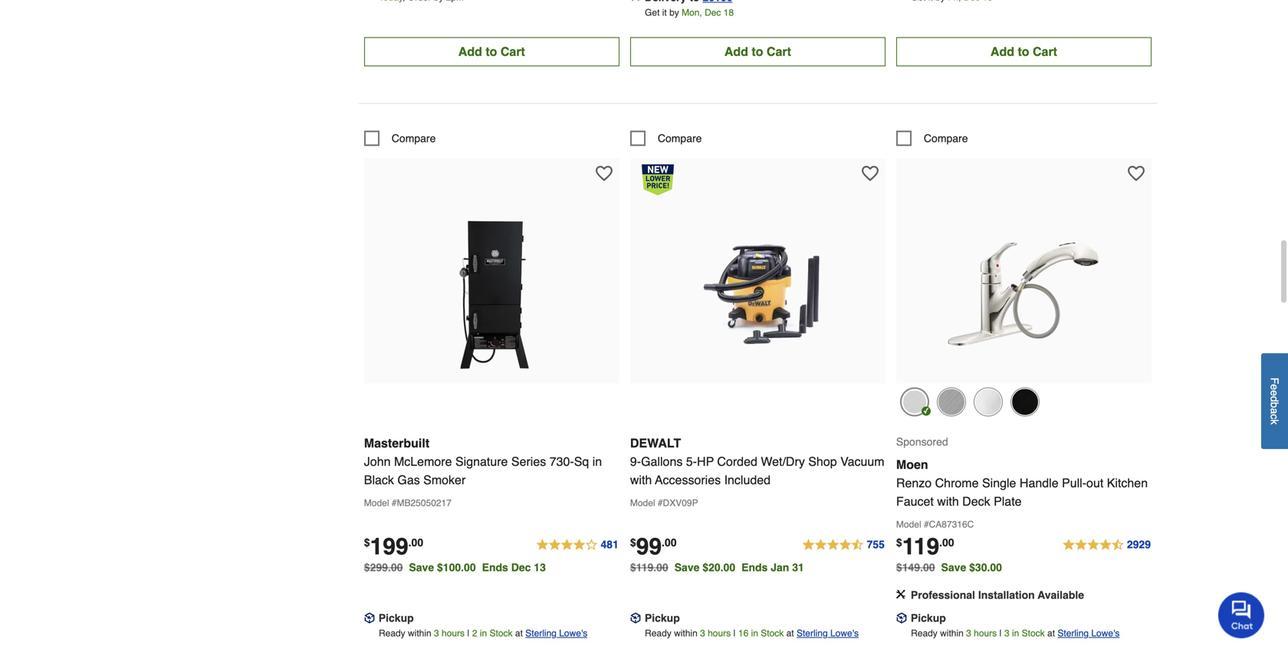 Task type: locate. For each thing, give the bounding box(es) containing it.
0 horizontal spatial sterling
[[526, 629, 557, 639]]

heart outline image
[[596, 165, 613, 182], [1128, 165, 1145, 182]]

cart
[[501, 45, 525, 59], [767, 45, 792, 59], [1033, 45, 1058, 59]]

.00 inside $ 99 .00
[[662, 537, 677, 549]]

pickup right pickup icon
[[911, 613, 947, 625]]

1 horizontal spatial cart
[[767, 45, 792, 59]]

$ inside $ 99 .00
[[630, 537, 636, 549]]

$ for 99
[[630, 537, 636, 549]]

1 horizontal spatial stock
[[761, 629, 784, 639]]

pickup for ready within 3 hours | 3 in stock at sterling lowe's
[[911, 613, 947, 625]]

in down installation
[[1013, 629, 1020, 639]]

16
[[739, 629, 749, 639]]

pickup
[[379, 613, 414, 625], [645, 613, 680, 625], [911, 613, 947, 625]]

2 horizontal spatial hours
[[974, 629, 997, 639]]

2 horizontal spatial |
[[1000, 629, 1002, 639]]

2 $ from the left
[[630, 537, 636, 549]]

model # ca87316c
[[897, 520, 975, 530]]

at right 16
[[787, 629, 794, 639]]

get it by mon, dec 18
[[645, 7, 734, 18]]

pickup image down $299.00
[[364, 613, 375, 624]]

1 horizontal spatial ends
[[742, 562, 768, 574]]

3 | from the left
[[1000, 629, 1002, 639]]

within
[[408, 629, 432, 639], [674, 629, 698, 639], [941, 629, 964, 639]]

0 horizontal spatial cart
[[501, 45, 525, 59]]

ready down professional
[[911, 629, 938, 639]]

e up the b
[[1269, 391, 1282, 397]]

2 hours from the left
[[708, 629, 731, 639]]

2 horizontal spatial at
[[1048, 629, 1056, 639]]

.00 inside $ 199 .00
[[409, 537, 424, 549]]

hours left 16
[[708, 629, 731, 639]]

in
[[593, 455, 602, 469], [480, 629, 487, 639], [752, 629, 759, 639], [1013, 629, 1020, 639]]

1 horizontal spatial to
[[752, 45, 764, 59]]

4.5 stars image for 119
[[1062, 537, 1152, 555]]

compare for "1000386195" element
[[392, 132, 436, 145]]

$ for 119
[[897, 537, 903, 549]]

to
[[486, 45, 497, 59], [752, 45, 764, 59], [1018, 45, 1030, 59]]

# up the actual price $119.00 element
[[924, 520, 930, 530]]

ready for ready within 3 hours | 3 in stock at sterling lowe's
[[911, 629, 938, 639]]

pull-
[[1063, 476, 1087, 491]]

0 horizontal spatial sterling lowe's button
[[526, 626, 588, 642]]

3 sterling from the left
[[1058, 629, 1089, 639]]

2 cart from the left
[[767, 45, 792, 59]]

2 at from the left
[[787, 629, 794, 639]]

hours left 2 at left bottom
[[442, 629, 465, 639]]

ready down $299.00
[[379, 629, 406, 639]]

in right 16
[[752, 629, 759, 639]]

1 horizontal spatial model
[[630, 498, 656, 509]]

1 sterling from the left
[[526, 629, 557, 639]]

1 within from the left
[[408, 629, 432, 639]]

save
[[409, 562, 434, 574], [675, 562, 700, 574], [942, 562, 967, 574]]

2 | from the left
[[734, 629, 736, 639]]

2 horizontal spatial compare
[[924, 132, 969, 145]]

3
[[434, 629, 439, 639], [700, 629, 706, 639], [967, 629, 972, 639], [1005, 629, 1010, 639]]

1 heart outline image from the left
[[596, 165, 613, 182]]

3 hours from the left
[[974, 629, 997, 639]]

1 to from the left
[[486, 45, 497, 59]]

0 horizontal spatial hours
[[442, 629, 465, 639]]

2 heart outline image from the left
[[1128, 165, 1145, 182]]

save left "$20.00"
[[675, 562, 700, 574]]

#
[[392, 498, 397, 509], [658, 498, 663, 509], [924, 520, 930, 530]]

1 compare from the left
[[392, 132, 436, 145]]

$
[[364, 537, 370, 549], [630, 537, 636, 549], [897, 537, 903, 549]]

included
[[725, 473, 771, 488]]

| for 2
[[467, 629, 470, 639]]

1 horizontal spatial #
[[658, 498, 663, 509]]

with down chrome
[[938, 495, 960, 509]]

ends for 199
[[482, 562, 508, 574]]

3 for 16
[[700, 629, 706, 639]]

truck filled image
[[630, 0, 641, 3]]

1 ready from the left
[[379, 629, 406, 639]]

1 horizontal spatial |
[[734, 629, 736, 639]]

2 add to cart button from the left
[[630, 37, 886, 66]]

in right 2 at left bottom
[[480, 629, 487, 639]]

save up professional
[[942, 562, 967, 574]]

dec left 13
[[511, 562, 531, 574]]

compare inside 1000533395 element
[[658, 132, 702, 145]]

1 horizontal spatial lowe's
[[831, 629, 859, 639]]

e up "d"
[[1269, 385, 1282, 391]]

$ right 755
[[897, 537, 903, 549]]

lowe's for ready within 3 hours | 16 in stock at sterling lowe's
[[831, 629, 859, 639]]

1 horizontal spatial pickup image
[[630, 613, 641, 624]]

ends left jan
[[742, 562, 768, 574]]

savings save $100.00 element
[[409, 562, 552, 574]]

1 at from the left
[[515, 629, 523, 639]]

model for 9-gallons 5-hp corded wet/dry shop vacuum with accessories included
[[630, 498, 656, 509]]

stock for 3
[[1022, 629, 1045, 639]]

4 3 from the left
[[1005, 629, 1010, 639]]

stock for 16
[[761, 629, 784, 639]]

|
[[467, 629, 470, 639], [734, 629, 736, 639], [1000, 629, 1002, 639]]

smoker
[[424, 473, 466, 488]]

1 lowe's from the left
[[559, 629, 588, 639]]

2 add to cart from the left
[[725, 45, 792, 59]]

2 lowe's from the left
[[831, 629, 859, 639]]

$299.00
[[364, 562, 403, 574]]

hours for 16
[[708, 629, 731, 639]]

1 add from the left
[[459, 45, 482, 59]]

3 ready from the left
[[911, 629, 938, 639]]

2 sterling lowe's button from the left
[[797, 626, 859, 642]]

2 horizontal spatial sterling
[[1058, 629, 1089, 639]]

model down faucet
[[897, 520, 922, 530]]

2 within from the left
[[674, 629, 698, 639]]

1 horizontal spatial .00
[[662, 537, 677, 549]]

1 horizontal spatial sterling lowe's button
[[797, 626, 859, 642]]

2 horizontal spatial add to cart button
[[897, 37, 1152, 66]]

save down $ 199 .00
[[409, 562, 434, 574]]

2 sterling from the left
[[797, 629, 828, 639]]

2 horizontal spatial stock
[[1022, 629, 1045, 639]]

ends
[[482, 562, 508, 574], [742, 562, 768, 574]]

1 horizontal spatial 4.5 stars image
[[1062, 537, 1152, 555]]

.00 for 199
[[409, 537, 424, 549]]

pickup image for ready within 3 hours | 16 in stock at sterling lowe's
[[630, 613, 641, 624]]

1 .00 from the left
[[409, 537, 424, 549]]

1 3 from the left
[[434, 629, 439, 639]]

0 horizontal spatial #
[[392, 498, 397, 509]]

handle
[[1020, 476, 1059, 491]]

single
[[983, 476, 1017, 491]]

1 add to cart button from the left
[[364, 37, 620, 66]]

sterling lowe's button down available
[[1058, 626, 1120, 642]]

4.5 stars image up 31
[[802, 537, 886, 555]]

at
[[515, 629, 523, 639], [787, 629, 794, 639], [1048, 629, 1056, 639]]

2 horizontal spatial lowe's
[[1092, 629, 1120, 639]]

4.5 stars image down the out at the right of page
[[1062, 537, 1152, 555]]

pickup for ready within 3 hours | 2 in stock at sterling lowe's
[[379, 613, 414, 625]]

1 horizontal spatial sterling
[[797, 629, 828, 639]]

# down black
[[392, 498, 397, 509]]

0 horizontal spatial with
[[630, 473, 652, 488]]

0 horizontal spatial model
[[364, 498, 389, 509]]

ready within 3 hours | 2 in stock at sterling lowe's
[[379, 629, 588, 639]]

1 pickup image from the left
[[364, 613, 375, 624]]

0 horizontal spatial add to cart
[[459, 45, 525, 59]]

1 horizontal spatial hours
[[708, 629, 731, 639]]

5-
[[686, 455, 697, 469]]

0 horizontal spatial within
[[408, 629, 432, 639]]

matte black image
[[1011, 388, 1040, 417]]

2 horizontal spatial to
[[1018, 45, 1030, 59]]

0 vertical spatial dec
[[705, 7, 721, 18]]

save for 99
[[675, 562, 700, 574]]

compare inside 3118583 element
[[924, 132, 969, 145]]

1 vertical spatial dec
[[511, 562, 531, 574]]

2 horizontal spatial $
[[897, 537, 903, 549]]

1 horizontal spatial $
[[630, 537, 636, 549]]

4.5 stars image containing 2929
[[1062, 537, 1152, 555]]

hours
[[442, 629, 465, 639], [708, 629, 731, 639], [974, 629, 997, 639]]

# down accessories
[[658, 498, 663, 509]]

$ inside $ 119 .00
[[897, 537, 903, 549]]

2 horizontal spatial sterling lowe's button
[[1058, 626, 1120, 642]]

2 horizontal spatial ready
[[911, 629, 938, 639]]

$ up $299.00
[[364, 537, 370, 549]]

within left 16
[[674, 629, 698, 639]]

1 horizontal spatial dec
[[705, 7, 721, 18]]

actual price $99.00 element
[[630, 534, 677, 560]]

2 add from the left
[[725, 45, 749, 59]]

3 3 from the left
[[967, 629, 972, 639]]

available
[[1038, 590, 1085, 602]]

2 .00 from the left
[[662, 537, 677, 549]]

0 horizontal spatial compare
[[392, 132, 436, 145]]

.00 inside $ 119 .00
[[940, 537, 955, 549]]

stock right 2 at left bottom
[[490, 629, 513, 639]]

3 compare from the left
[[924, 132, 969, 145]]

1 hours from the left
[[442, 629, 465, 639]]

with down the 9-
[[630, 473, 652, 488]]

0 horizontal spatial 4.5 stars image
[[802, 537, 886, 555]]

a
[[1269, 409, 1282, 415]]

f e e d b a c k button
[[1262, 354, 1289, 450]]

2 horizontal spatial pickup
[[911, 613, 947, 625]]

0 horizontal spatial at
[[515, 629, 523, 639]]

renzo
[[897, 476, 932, 491]]

0 horizontal spatial $
[[364, 537, 370, 549]]

3 .00 from the left
[[940, 537, 955, 549]]

2
[[472, 629, 478, 639]]

1 stock from the left
[[490, 629, 513, 639]]

pickup down $119.00
[[645, 613, 680, 625]]

deck
[[963, 495, 991, 509]]

ends right $100.00
[[482, 562, 508, 574]]

3 add from the left
[[991, 45, 1015, 59]]

3 lowe's from the left
[[1092, 629, 1120, 639]]

model # mb25050217
[[364, 498, 452, 509]]

with inside moen renzo chrome single handle pull-out kitchen faucet with deck plate
[[938, 495, 960, 509]]

within down professional
[[941, 629, 964, 639]]

3 sterling lowe's button from the left
[[1058, 626, 1120, 642]]

chrome image
[[901, 388, 930, 417]]

99
[[636, 534, 662, 560]]

0 horizontal spatial |
[[467, 629, 470, 639]]

$ inside $ 199 .00
[[364, 537, 370, 549]]

b
[[1269, 403, 1282, 409]]

1 horizontal spatial add to cart button
[[630, 37, 886, 66]]

3 down installation
[[1005, 629, 1010, 639]]

2 horizontal spatial model
[[897, 520, 922, 530]]

3 left 16
[[700, 629, 706, 639]]

with inside dewalt 9-gallons 5-hp corded wet/dry shop vacuum with accessories included
[[630, 473, 652, 488]]

stock for 2
[[490, 629, 513, 639]]

31
[[793, 562, 805, 574]]

model down black
[[364, 498, 389, 509]]

.00 down ca87316c
[[940, 537, 955, 549]]

1 horizontal spatial at
[[787, 629, 794, 639]]

.00 up the was price $119.00 element
[[662, 537, 677, 549]]

1 horizontal spatial with
[[938, 495, 960, 509]]

730-
[[550, 455, 574, 469]]

3 down professional
[[967, 629, 972, 639]]

2 4.5 stars image from the left
[[1062, 537, 1152, 555]]

0 horizontal spatial ready
[[379, 629, 406, 639]]

dec
[[705, 7, 721, 18], [511, 562, 531, 574]]

.00
[[409, 537, 424, 549], [662, 537, 677, 549], [940, 537, 955, 549]]

stock
[[490, 629, 513, 639], [761, 629, 784, 639], [1022, 629, 1045, 639]]

at right 2 at left bottom
[[515, 629, 523, 639]]

1 horizontal spatial add to cart
[[725, 45, 792, 59]]

hours down "professional installation available"
[[974, 629, 997, 639]]

hours for 3
[[974, 629, 997, 639]]

$119.00
[[630, 562, 669, 574]]

1 horizontal spatial compare
[[658, 132, 702, 145]]

sterling lowe's button for ready within 3 hours | 2 in stock at sterling lowe's
[[526, 626, 588, 642]]

sterling down 31
[[797, 629, 828, 639]]

3 pickup from the left
[[911, 613, 947, 625]]

1 pickup from the left
[[379, 613, 414, 625]]

sterling down available
[[1058, 629, 1089, 639]]

1 save from the left
[[409, 562, 434, 574]]

0 horizontal spatial .00
[[409, 537, 424, 549]]

e
[[1269, 385, 1282, 391], [1269, 391, 1282, 397]]

sterling lowe's button down 31
[[797, 626, 859, 642]]

pickup image down $119.00
[[630, 613, 641, 624]]

model
[[364, 498, 389, 509], [630, 498, 656, 509], [897, 520, 922, 530]]

3 within from the left
[[941, 629, 964, 639]]

stock down installation
[[1022, 629, 1045, 639]]

1 e from the top
[[1269, 385, 1282, 391]]

$ right 481
[[630, 537, 636, 549]]

mclemore
[[394, 455, 452, 469]]

add to cart
[[459, 45, 525, 59], [725, 45, 792, 59], [991, 45, 1058, 59]]

3 save from the left
[[942, 562, 967, 574]]

sterling for ready within 3 hours | 3 in stock at sterling lowe's
[[1058, 629, 1089, 639]]

within left 2 at left bottom
[[408, 629, 432, 639]]

sterling lowe's button down 13
[[526, 626, 588, 642]]

pickup image
[[364, 613, 375, 624], [630, 613, 641, 624]]

0 horizontal spatial lowe's
[[559, 629, 588, 639]]

it
[[663, 7, 667, 18]]

2 3 from the left
[[700, 629, 706, 639]]

0 horizontal spatial add to cart button
[[364, 37, 620, 66]]

add to cart button
[[364, 37, 620, 66], [630, 37, 886, 66], [897, 37, 1152, 66]]

2 stock from the left
[[761, 629, 784, 639]]

3 for 2
[[434, 629, 439, 639]]

0 horizontal spatial dec
[[511, 562, 531, 574]]

by
[[670, 7, 680, 18]]

in for ready within 3 hours | 16 in stock at sterling lowe's
[[752, 629, 759, 639]]

| down "professional installation available"
[[1000, 629, 1002, 639]]

1 cart from the left
[[501, 45, 525, 59]]

actual price $119.00 element
[[897, 534, 955, 560]]

corded
[[718, 455, 758, 469]]

out
[[1087, 476, 1104, 491]]

sterling down 13
[[526, 629, 557, 639]]

$30.00
[[970, 562, 1003, 574]]

2 ready from the left
[[645, 629, 672, 639]]

1 | from the left
[[467, 629, 470, 639]]

model # dxv09p
[[630, 498, 699, 509]]

sterling for ready within 3 hours | 2 in stock at sterling lowe's
[[526, 629, 557, 639]]

2 horizontal spatial save
[[942, 562, 967, 574]]

0 horizontal spatial to
[[486, 45, 497, 59]]

0 horizontal spatial stock
[[490, 629, 513, 639]]

2 horizontal spatial add to cart
[[991, 45, 1058, 59]]

get
[[645, 7, 660, 18]]

ready down $119.00
[[645, 629, 672, 639]]

4.5 stars image for 99
[[802, 537, 886, 555]]

2 horizontal spatial add
[[991, 45, 1015, 59]]

1 vertical spatial with
[[938, 495, 960, 509]]

ready for ready within 3 hours | 2 in stock at sterling lowe's
[[379, 629, 406, 639]]

2 horizontal spatial within
[[941, 629, 964, 639]]

sterling lowe's button
[[526, 626, 588, 642], [797, 626, 859, 642], [1058, 626, 1120, 642]]

1 horizontal spatial heart outline image
[[1128, 165, 1145, 182]]

2 pickup image from the left
[[630, 613, 641, 624]]

1 horizontal spatial within
[[674, 629, 698, 639]]

sterling
[[526, 629, 557, 639], [797, 629, 828, 639], [1058, 629, 1089, 639]]

2 save from the left
[[675, 562, 700, 574]]

119
[[903, 534, 940, 560]]

2 horizontal spatial cart
[[1033, 45, 1058, 59]]

.00 for 119
[[940, 537, 955, 549]]

1 $ from the left
[[364, 537, 370, 549]]

1 horizontal spatial save
[[675, 562, 700, 574]]

.00 for 99
[[662, 537, 677, 549]]

1 horizontal spatial ready
[[645, 629, 672, 639]]

1 horizontal spatial pickup
[[645, 613, 680, 625]]

0 horizontal spatial pickup image
[[364, 613, 375, 624]]

in right sq on the left of the page
[[593, 455, 602, 469]]

1000533395 element
[[630, 131, 702, 146]]

0 horizontal spatial heart outline image
[[596, 165, 613, 182]]

kitchen
[[1108, 476, 1149, 491]]

1 horizontal spatial add
[[725, 45, 749, 59]]

.00 up was price $299.00 element
[[409, 537, 424, 549]]

lowe's for ready within 3 hours | 2 in stock at sterling lowe's
[[559, 629, 588, 639]]

| left 2 at left bottom
[[467, 629, 470, 639]]

1000386195 element
[[364, 131, 436, 146]]

2 ends from the left
[[742, 562, 768, 574]]

0 horizontal spatial save
[[409, 562, 434, 574]]

dec left 18
[[705, 7, 721, 18]]

1 4.5 stars image from the left
[[802, 537, 886, 555]]

compare inside "1000386195" element
[[392, 132, 436, 145]]

2 pickup from the left
[[645, 613, 680, 625]]

2 compare from the left
[[658, 132, 702, 145]]

at down available
[[1048, 629, 1056, 639]]

pickup down $299.00
[[379, 613, 414, 625]]

4.5 stars image containing 755
[[802, 537, 886, 555]]

0 horizontal spatial ends
[[482, 562, 508, 574]]

sterling lowe's button for ready within 3 hours | 3 in stock at sterling lowe's
[[1058, 626, 1120, 642]]

3 left 2 at left bottom
[[434, 629, 439, 639]]

0 vertical spatial with
[[630, 473, 652, 488]]

stock right 16
[[761, 629, 784, 639]]

model left dxv09p in the bottom right of the page
[[630, 498, 656, 509]]

compare for 1000533395 element
[[658, 132, 702, 145]]

2 horizontal spatial .00
[[940, 537, 955, 549]]

| left 16
[[734, 629, 736, 639]]

lowe's
[[559, 629, 588, 639], [831, 629, 859, 639], [1092, 629, 1120, 639]]

0 horizontal spatial add
[[459, 45, 482, 59]]

1 ends from the left
[[482, 562, 508, 574]]

0 horizontal spatial pickup
[[379, 613, 414, 625]]

4.5 stars image
[[802, 537, 886, 555], [1062, 537, 1152, 555]]

ready within 3 hours | 3 in stock at sterling lowe's
[[911, 629, 1120, 639]]

1 sterling lowe's button from the left
[[526, 626, 588, 642]]

3 at from the left
[[1048, 629, 1056, 639]]

3 stock from the left
[[1022, 629, 1045, 639]]

ready
[[379, 629, 406, 639], [645, 629, 672, 639], [911, 629, 938, 639]]

with for chrome
[[938, 495, 960, 509]]

3 $ from the left
[[897, 537, 903, 549]]

compare
[[392, 132, 436, 145], [658, 132, 702, 145], [924, 132, 969, 145]]

2 e from the top
[[1269, 391, 1282, 397]]



Task type: describe. For each thing, give the bounding box(es) containing it.
d
[[1269, 397, 1282, 403]]

ends dec 13 element
[[482, 562, 552, 574]]

k
[[1269, 420, 1282, 425]]

$100.00
[[437, 562, 476, 574]]

3 cart from the left
[[1033, 45, 1058, 59]]

sterling lowe's button for ready within 3 hours | 16 in stock at sterling lowe's
[[797, 626, 859, 642]]

3118583 element
[[897, 131, 969, 146]]

$149.00
[[897, 562, 936, 574]]

ready for ready within 3 hours | 16 in stock at sterling lowe's
[[645, 629, 672, 639]]

was price $119.00 element
[[630, 558, 675, 574]]

pickup for ready within 3 hours | 16 in stock at sterling lowe's
[[645, 613, 680, 625]]

ends for 99
[[742, 562, 768, 574]]

dewalt 9-gallons 5-hp corded wet/dry shop vacuum with accessories included image
[[674, 209, 843, 378]]

model for john mclemore signature series 730-sq in black gas smoker
[[364, 498, 389, 509]]

spot resist stainless image
[[937, 388, 967, 417]]

actual price $199.00 element
[[364, 534, 424, 560]]

mb25050217
[[397, 498, 452, 509]]

dewalt
[[630, 437, 681, 451]]

compare for 3118583 element
[[924, 132, 969, 145]]

$299.00 save $100.00 ends dec 13
[[364, 562, 546, 574]]

481 button
[[536, 537, 620, 555]]

professional installation available
[[911, 590, 1085, 602]]

lowe's for ready within 3 hours | 3 in stock at sterling lowe's
[[1092, 629, 1120, 639]]

13
[[534, 562, 546, 574]]

dec for ends
[[511, 562, 531, 574]]

jan
[[771, 562, 790, 574]]

within for ready within 3 hours | 3 in stock at sterling lowe's
[[941, 629, 964, 639]]

3 add to cart from the left
[[991, 45, 1058, 59]]

pickup image for ready within 3 hours | 2 in stock at sterling lowe's
[[364, 613, 375, 624]]

pickup image
[[897, 613, 907, 624]]

gas
[[398, 473, 420, 488]]

# for gas
[[392, 498, 397, 509]]

moen renzo chrome single handle pull-out kitchen faucet with deck plate image
[[940, 209, 1109, 378]]

18
[[724, 7, 734, 18]]

dewalt 9-gallons 5-hp corded wet/dry shop vacuum with accessories included
[[630, 437, 885, 488]]

save for 119
[[942, 562, 967, 574]]

shop
[[809, 455, 837, 469]]

glacier image
[[974, 388, 1003, 417]]

# for with
[[658, 498, 663, 509]]

accessories
[[655, 473, 721, 488]]

heart outline image
[[862, 165, 879, 182]]

mon,
[[682, 7, 703, 18]]

hp
[[697, 455, 714, 469]]

199
[[370, 534, 409, 560]]

755 button
[[802, 537, 886, 555]]

at for 2
[[515, 629, 523, 639]]

professional
[[911, 590, 976, 602]]

2 to from the left
[[752, 45, 764, 59]]

2929 button
[[1062, 537, 1152, 555]]

chrome
[[936, 476, 979, 491]]

2929
[[1128, 539, 1151, 551]]

within for ready within 3 hours | 2 in stock at sterling lowe's
[[408, 629, 432, 639]]

with for gallons
[[630, 473, 652, 488]]

$ for 199
[[364, 537, 370, 549]]

assembly image
[[897, 590, 906, 600]]

was price $299.00 element
[[364, 558, 409, 574]]

in for ready within 3 hours | 2 in stock at sterling lowe's
[[480, 629, 487, 639]]

$119.00 save $20.00 ends jan 31
[[630, 562, 805, 574]]

sterling for ready within 3 hours | 16 in stock at sterling lowe's
[[797, 629, 828, 639]]

ends jan 31 element
[[742, 562, 811, 574]]

$ 119 .00
[[897, 534, 955, 560]]

dxv09p
[[663, 498, 699, 509]]

| for 16
[[734, 629, 736, 639]]

$20.00
[[703, 562, 736, 574]]

save for 199
[[409, 562, 434, 574]]

within for ready within 3 hours | 16 in stock at sterling lowe's
[[674, 629, 698, 639]]

$ 99 .00
[[630, 534, 677, 560]]

signature
[[456, 455, 508, 469]]

f
[[1269, 378, 1282, 385]]

sponsored
[[897, 436, 949, 448]]

| for 3
[[1000, 629, 1002, 639]]

dec for mon,
[[705, 7, 721, 18]]

plate
[[994, 495, 1022, 509]]

at for 3
[[1048, 629, 1056, 639]]

installation
[[979, 590, 1035, 602]]

moen
[[897, 458, 929, 472]]

c
[[1269, 415, 1282, 420]]

moen renzo chrome single handle pull-out kitchen faucet with deck plate
[[897, 458, 1149, 509]]

481
[[601, 539, 619, 551]]

1 add to cart from the left
[[459, 45, 525, 59]]

in for ready within 3 hours | 3 in stock at sterling lowe's
[[1013, 629, 1020, 639]]

john
[[364, 455, 391, 469]]

faucet
[[897, 495, 934, 509]]

at for 16
[[787, 629, 794, 639]]

new lower price image
[[642, 165, 674, 196]]

wet/dry
[[761, 455, 805, 469]]

vacuum
[[841, 455, 885, 469]]

in inside masterbuilt john mclemore signature series 730-sq in black gas smoker
[[593, 455, 602, 469]]

sq
[[574, 455, 589, 469]]

$149.00 save $30.00
[[897, 562, 1003, 574]]

3 add to cart button from the left
[[897, 37, 1152, 66]]

3 to from the left
[[1018, 45, 1030, 59]]

masterbuilt
[[364, 437, 430, 451]]

755
[[867, 539, 885, 551]]

chat invite button image
[[1219, 592, 1266, 639]]

was price $149.00 element
[[897, 558, 942, 574]]

9-
[[630, 455, 641, 469]]

masterbuilt john mclemore signature series 730-sq in black gas smoker image
[[408, 209, 576, 378]]

4 stars image
[[536, 537, 620, 555]]

ca87316c
[[930, 520, 975, 530]]

savings save $20.00 element
[[675, 562, 811, 574]]

masterbuilt john mclemore signature series 730-sq in black gas smoker
[[364, 437, 602, 488]]

black
[[364, 473, 394, 488]]

hours for 2
[[442, 629, 465, 639]]

gallons
[[641, 455, 683, 469]]

f e e d b a c k
[[1269, 378, 1282, 425]]

ready within 3 hours | 16 in stock at sterling lowe's
[[645, 629, 859, 639]]

3 for 3
[[967, 629, 972, 639]]

series
[[512, 455, 546, 469]]

$ 199 .00
[[364, 534, 424, 560]]

2 horizontal spatial #
[[924, 520, 930, 530]]



Task type: vqa. For each thing, say whether or not it's contained in the screenshot.
What does my roofing installation include? "button"
no



